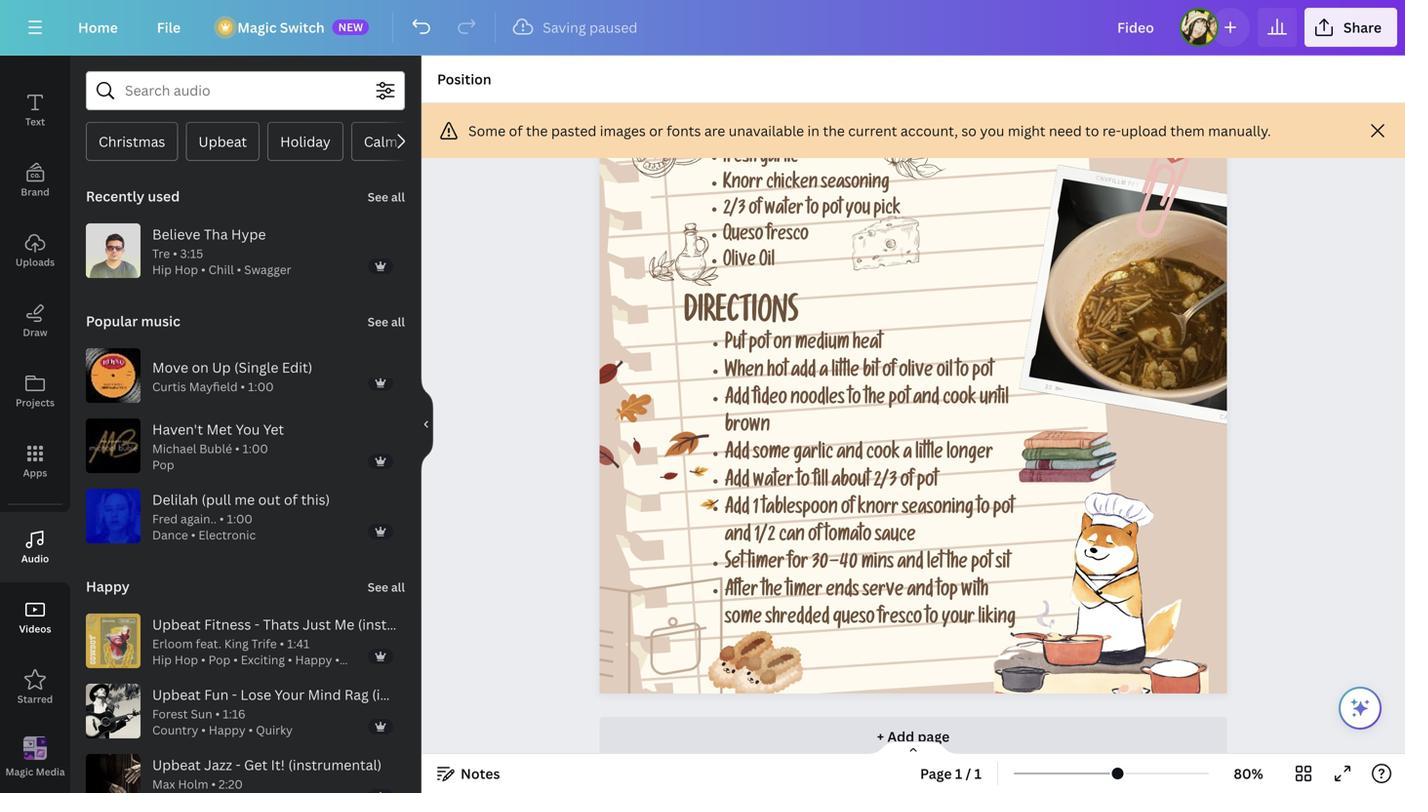 Task type: locate. For each thing, give the bounding box(es) containing it.
heat
[[853, 335, 883, 356]]

mayfield
[[189, 378, 238, 395]]

1 horizontal spatial a
[[903, 445, 912, 465]]

1 hip from the top
[[152, 262, 172, 278]]

2 vertical spatial see
[[368, 579, 388, 595]]

your
[[942, 610, 975, 630]]

hop inside tre • 3:15 hip hop • chill • swagger
[[175, 262, 198, 278]]

1 see from the top
[[368, 189, 388, 205]]

music
[[141, 312, 180, 330]]

2/3 down knorr
[[723, 201, 746, 221]]

haven't met you yet
[[152, 420, 284, 439]]

to
[[1085, 122, 1099, 140], [807, 201, 819, 221], [956, 363, 969, 383], [848, 390, 861, 411], [797, 473, 810, 493], [977, 500, 990, 520], [926, 610, 938, 630]]

upbeat up the erloom
[[152, 615, 201, 634]]

fresh garlic
[[723, 149, 798, 169]]

timer down for
[[786, 582, 823, 603]]

to down chicken on the right
[[807, 201, 819, 221]]

1 horizontal spatial pop
[[209, 652, 231, 668]]

1 horizontal spatial on
[[774, 335, 792, 356]]

+ add page
[[877, 728, 950, 746]]

2 hip from the top
[[152, 652, 172, 668]]

see all for music
[[368, 314, 405, 330]]

olive
[[899, 363, 933, 383]]

fresco up oil
[[767, 227, 809, 247]]

recently
[[86, 187, 145, 205]]

1 vertical spatial on
[[192, 358, 209, 377]]

0 vertical spatial seasoning
[[821, 175, 890, 195]]

magic inside button
[[5, 765, 33, 779]]

canva assistant image
[[1349, 697, 1372, 720]]

upbeat inside button
[[198, 132, 247, 151]]

1 vertical spatial garlic
[[794, 445, 833, 465]]

and up "about"
[[837, 445, 863, 465]]

pot up sit
[[993, 500, 1014, 520]]

0 vertical spatial hop
[[175, 262, 198, 278]]

hop up inspiring
[[175, 652, 198, 668]]

1 horizontal spatial happy
[[209, 722, 246, 738]]

1:00 inside michael bublé • 1:00 pop
[[242, 441, 268, 457]]

of inside knorr chicken seasoning 2/3 of water to pot you pick queso fresco olive oil
[[749, 201, 762, 221]]

• down the feat.
[[201, 652, 206, 668]]

1:00 down (single
[[248, 378, 274, 395]]

the left "pasted"
[[526, 122, 548, 140]]

bit
[[863, 363, 879, 383]]

• left the quirky
[[248, 722, 253, 738]]

• down move on up (single edit)
[[241, 378, 245, 395]]

the down "bit"
[[865, 390, 885, 411]]

0 vertical spatial little
[[832, 363, 860, 383]]

- for thats
[[254, 615, 260, 634]]

tre • 3:15 hip hop • chill • swagger
[[152, 245, 291, 278]]

to left re-
[[1085, 122, 1099, 140]]

0 vertical spatial pop
[[152, 457, 174, 473]]

water inside knorr chicken seasoning 2/3 of water to pot you pick queso fresco olive oil
[[765, 201, 804, 221]]

images
[[600, 122, 646, 140]]

yet
[[263, 420, 284, 439]]

0 horizontal spatial 1
[[753, 500, 759, 520]]

0 horizontal spatial timer
[[748, 555, 784, 575]]

cook down "oil"
[[943, 390, 977, 411]]

0 horizontal spatial magic
[[5, 765, 33, 779]]

• down 'again..'
[[191, 527, 196, 543]]

upbeat up the max
[[152, 756, 201, 774]]

to right noodles
[[848, 390, 861, 411]]

1 vertical spatial all
[[391, 314, 405, 330]]

after
[[725, 582, 758, 603]]

0 vertical spatial timer
[[748, 555, 784, 575]]

saving paused
[[543, 18, 638, 37]]

0 vertical spatial you
[[980, 122, 1005, 140]]

2 vertical spatial all
[[391, 579, 405, 595]]

2 vertical spatial -
[[236, 756, 241, 774]]

on left 'up'
[[192, 358, 209, 377]]

Search audio search field
[[125, 72, 366, 109]]

2 see all button from the top
[[366, 302, 407, 341]]

1 vertical spatial -
[[232, 686, 237, 704]]

1 see all from the top
[[368, 189, 405, 205]]

2 all from the top
[[391, 314, 405, 330]]

0 horizontal spatial pop
[[152, 457, 174, 473]]

0 vertical spatial magic
[[237, 18, 277, 37]]

of right "can" on the bottom right
[[808, 527, 821, 548]]

- up trife
[[254, 615, 260, 634]]

1 vertical spatial hop
[[175, 652, 198, 668]]

see for music
[[368, 314, 388, 330]]

1:00 down you on the left
[[242, 441, 268, 457]]

1 vertical spatial timer
[[786, 582, 823, 603]]

show pages image
[[867, 741, 960, 756]]

1 vertical spatial fresco
[[878, 610, 922, 630]]

little left longer
[[916, 445, 943, 465]]

upbeat for upbeat jazz - get it! (instrumental)
[[152, 756, 201, 774]]

hip down tre on the left of page
[[152, 262, 172, 278]]

magic inside the main menu bar
[[237, 18, 277, 37]]

2 vertical spatial (instrumental)
[[288, 756, 382, 774]]

1 vertical spatial see all button
[[366, 302, 407, 341]]

upbeat down inspiring
[[152, 686, 201, 704]]

0 vertical spatial see all
[[368, 189, 405, 205]]

1 horizontal spatial seasoning
[[902, 500, 974, 520]]

0 horizontal spatial cook
[[866, 445, 900, 465]]

1 hop from the top
[[175, 262, 198, 278]]

• right bublé at bottom
[[235, 441, 240, 457]]

1 all from the top
[[391, 189, 405, 205]]

add
[[791, 363, 816, 383]]

1 vertical spatial see all
[[368, 314, 405, 330]]

happy inside the erloom feat. king trife • 1:41 hip hop • pop • exciting • happy • inspiring
[[295, 652, 332, 668]]

trife
[[251, 636, 277, 652]]

1:00 down delilah (pull me out of this)
[[227, 511, 253, 527]]

popular
[[86, 312, 138, 330]]

upbeat jazz - get it! (instrumental)
[[152, 756, 382, 774]]

seasoning
[[821, 175, 890, 195], [902, 500, 974, 520]]

• left 1:41
[[280, 636, 284, 652]]

1 horizontal spatial timer
[[786, 582, 823, 603]]

1 vertical spatial hip
[[152, 652, 172, 668]]

1 vertical spatial (instrumental)
[[372, 686, 466, 704]]

0 horizontal spatial seasoning
[[821, 175, 890, 195]]

ends
[[826, 582, 859, 603]]

swagger
[[244, 262, 291, 278]]

1 horizontal spatial magic
[[237, 18, 277, 37]]

2 vertical spatial see all
[[368, 579, 405, 595]]

fresh
[[723, 149, 757, 169]]

some down after
[[725, 610, 762, 630]]

directions
[[684, 300, 798, 333]]

0 horizontal spatial 2/3
[[723, 201, 746, 221]]

tablespoon
[[762, 500, 838, 520]]

upbeat for upbeat fitness - thats just me (instrumental)
[[152, 615, 201, 634]]

1 left /
[[955, 765, 963, 783]]

a left longer
[[903, 445, 912, 465]]

happy right videos button
[[86, 577, 130, 596]]

2/3 up knorr
[[874, 473, 897, 493]]

• right sun
[[215, 706, 220, 722]]

1 vertical spatial water
[[753, 473, 794, 493]]

cook up "about"
[[866, 445, 900, 465]]

2 horizontal spatial 1
[[975, 765, 982, 783]]

- right fun
[[232, 686, 237, 704]]

water down chicken on the right
[[765, 201, 804, 221]]

me
[[234, 490, 255, 509]]

2/3 inside put pot on medium heat when hot add a little bit of olive oil to pot add fideo noodles to the pot and cook until brown add some garlic and cook a little longer add water to fill about 2/3 of pot add 1 tablespoon of knorr seasoning to pot and 1/2 can of tomato sauce set timer for 30-40 mins and let the pot sit after the timer ends serve and top with some shredded queso fresco to your liking
[[874, 473, 897, 493]]

0 vertical spatial cook
[[943, 390, 977, 411]]

michael
[[152, 441, 196, 457]]

country
[[152, 722, 198, 738]]

2 vertical spatial happy
[[209, 722, 246, 738]]

• down 1:41
[[288, 652, 292, 668]]

seasoning up "sauce"
[[902, 500, 974, 520]]

see all for used
[[368, 189, 405, 205]]

uploads
[[15, 256, 55, 269]]

garlic up fill
[[794, 445, 833, 465]]

timer down 1/2
[[748, 555, 784, 575]]

1 vertical spatial seasoning
[[902, 500, 974, 520]]

garlic up chicken on the right
[[760, 149, 798, 169]]

1:00
[[248, 378, 274, 395], [242, 441, 268, 457], [227, 511, 253, 527]]

tre
[[152, 245, 170, 261]]

see all button for music
[[366, 302, 407, 341]]

you left 'pick'
[[846, 201, 870, 221]]

of right "bit"
[[883, 363, 896, 383]]

see all button
[[366, 177, 407, 216], [366, 302, 407, 341], [366, 567, 407, 606]]

0 vertical spatial on
[[774, 335, 792, 356]]

1 right /
[[975, 765, 982, 783]]

2 see from the top
[[368, 314, 388, 330]]

upbeat down search audio search field
[[198, 132, 247, 151]]

pop down michael at left bottom
[[152, 457, 174, 473]]

- left get
[[236, 756, 241, 774]]

0 vertical spatial 1:00
[[248, 378, 274, 395]]

text button
[[0, 75, 70, 145]]

(instrumental) right 'it!'
[[288, 756, 382, 774]]

1 horizontal spatial little
[[916, 445, 943, 465]]

tha
[[204, 225, 228, 243]]

happy
[[86, 577, 130, 596], [295, 652, 332, 668], [209, 722, 246, 738]]

magic switch
[[237, 18, 325, 37]]

hop down '3:15'
[[175, 262, 198, 278]]

1 vertical spatial 1:00
[[242, 441, 268, 457]]

on
[[774, 335, 792, 356], [192, 358, 209, 377]]

1 vertical spatial you
[[846, 201, 870, 221]]

you right so
[[980, 122, 1005, 140]]

until
[[980, 390, 1009, 411]]

0 vertical spatial -
[[254, 615, 260, 634]]

magic left media
[[5, 765, 33, 779]]

see
[[368, 189, 388, 205], [368, 314, 388, 330], [368, 579, 388, 595]]

2 see all from the top
[[368, 314, 405, 330]]

0 vertical spatial fresco
[[767, 227, 809, 247]]

elements button
[[0, 5, 70, 75]]

0 horizontal spatial you
[[846, 201, 870, 221]]

seasoning up 'pick'
[[821, 175, 890, 195]]

knorr
[[858, 500, 899, 520]]

hip down the erloom
[[152, 652, 172, 668]]

share
[[1344, 18, 1382, 37]]

1 vertical spatial happy
[[295, 652, 332, 668]]

happy down 1:41
[[295, 652, 332, 668]]

christmas button
[[86, 122, 178, 161]]

haven't
[[152, 420, 203, 439]]

1:41
[[287, 636, 310, 652]]

hop inside the erloom feat. king trife • 1:41 hip hop • pop • exciting • happy • inspiring
[[175, 652, 198, 668]]

it!
[[271, 756, 285, 774]]

0 vertical spatial all
[[391, 189, 405, 205]]

of
[[509, 122, 523, 140], [749, 201, 762, 221], [883, 363, 896, 383], [901, 473, 914, 493], [284, 490, 298, 509], [841, 500, 854, 520], [808, 527, 821, 548]]

magic left switch
[[237, 18, 277, 37]]

pot up until
[[972, 363, 994, 383]]

share button
[[1305, 8, 1398, 47]]

1 vertical spatial see
[[368, 314, 388, 330]]

to right "oil"
[[956, 363, 969, 383]]

1 horizontal spatial 2/3
[[874, 473, 897, 493]]

sun
[[191, 706, 212, 722]]

elements
[[13, 45, 57, 58]]

2 hop from the top
[[175, 652, 198, 668]]

electronic
[[198, 527, 256, 543]]

1 vertical spatial cook
[[866, 445, 900, 465]]

of up queso
[[749, 201, 762, 221]]

water up tablespoon
[[753, 473, 794, 493]]

pop inside michael bublé • 1:00 pop
[[152, 457, 174, 473]]

(instrumental) right rag
[[372, 686, 466, 704]]

of right out at the bottom
[[284, 490, 298, 509]]

fresco
[[767, 227, 809, 247], [878, 610, 922, 630]]

1 vertical spatial pop
[[209, 652, 231, 668]]

/
[[966, 765, 971, 783]]

1:00 inside the fred again.. • 1:00 dance • electronic
[[227, 511, 253, 527]]

magic for magic switch
[[237, 18, 277, 37]]

main menu bar
[[0, 0, 1405, 56]]

(instrumental) right me
[[358, 615, 451, 634]]

audio
[[21, 552, 49, 566]]

the
[[526, 122, 548, 140], [823, 122, 845, 140], [865, 390, 885, 411], [947, 555, 968, 575], [762, 582, 783, 603]]

pot inside knorr chicken seasoning 2/3 of water to pot you pick queso fresco olive oil
[[822, 201, 843, 221]]

saving
[[543, 18, 586, 37]]

page
[[918, 728, 950, 746]]

0 vertical spatial 2/3
[[723, 201, 746, 221]]

-
[[254, 615, 260, 634], [232, 686, 237, 704], [236, 756, 241, 774]]

• down sun
[[201, 722, 206, 738]]

notes button
[[429, 758, 508, 790]]

1 vertical spatial magic
[[5, 765, 33, 779]]

all for music
[[391, 314, 405, 330]]

0 vertical spatial happy
[[86, 577, 130, 596]]

of up tomato at right
[[841, 500, 854, 520]]

seasoning inside put pot on medium heat when hot add a little bit of olive oil to pot add fideo noodles to the pot and cook until brown add some garlic and cook a little longer add water to fill about 2/3 of pot add 1 tablespoon of knorr seasoning to pot and 1/2 can of tomato sauce set timer for 30-40 mins and let the pot sit after the timer ends serve and top with some shredded queso fresco to your liking
[[902, 500, 974, 520]]

fresco down serve
[[878, 610, 922, 630]]

happy down 1:16
[[209, 722, 246, 738]]

0 horizontal spatial fresco
[[767, 227, 809, 247]]

up
[[212, 358, 231, 377]]

1 vertical spatial some
[[725, 610, 762, 630]]

1 horizontal spatial 1
[[955, 765, 963, 783]]

hip hop, chill, swagger, 195 seconds element
[[152, 245, 291, 278]]

the right in
[[823, 122, 845, 140]]

medium
[[795, 335, 849, 356]]

fresco inside knorr chicken seasoning 2/3 of water to pot you pick queso fresco olive oil
[[767, 227, 809, 247]]

are
[[704, 122, 725, 140]]

a
[[820, 363, 828, 383], [903, 445, 912, 465]]

0 vertical spatial hip
[[152, 262, 172, 278]]

0 vertical spatial see all button
[[366, 177, 407, 216]]

2 vertical spatial see all button
[[366, 567, 407, 606]]

and down olive at top right
[[913, 390, 940, 411]]

1 see all button from the top
[[366, 177, 407, 216]]

pop down the feat.
[[209, 652, 231, 668]]

quirky
[[256, 722, 293, 738]]

you inside knorr chicken seasoning 2/3 of water to pot you pick queso fresco olive oil
[[846, 201, 870, 221]]

0 vertical spatial a
[[820, 363, 828, 383]]

+
[[877, 728, 884, 746]]

1 vertical spatial 2/3
[[874, 473, 897, 493]]

magic for magic media
[[5, 765, 33, 779]]

on up the hot
[[774, 335, 792, 356]]

0 horizontal spatial on
[[192, 358, 209, 377]]

2 horizontal spatial happy
[[295, 652, 332, 668]]

on inside put pot on medium heat when hot add a little bit of olive oil to pot add fideo noodles to the pot and cook until brown add some garlic and cook a little longer add water to fill about 2/3 of pot add 1 tablespoon of knorr seasoning to pot and 1/2 can of tomato sauce set timer for 30-40 mins and let the pot sit after the timer ends serve and top with some shredded queso fresco to your liking
[[774, 335, 792, 356]]

• right chill
[[237, 262, 241, 278]]

garlic inside put pot on medium heat when hot add a little bit of olive oil to pot add fideo noodles to the pot and cook until brown add some garlic and cook a little longer add water to fill about 2/3 of pot add 1 tablespoon of knorr seasoning to pot and 1/2 can of tomato sauce set timer for 30-40 mins and let the pot sit after the timer ends serve and top with some shredded queso fresco to your liking
[[794, 445, 833, 465]]

knorr chicken seasoning 2/3 of water to pot you pick queso fresco olive oil
[[723, 175, 901, 273]]

0 horizontal spatial a
[[820, 363, 828, 383]]

and left top
[[907, 582, 934, 603]]

hip inside tre • 3:15 hip hop • chill • swagger
[[152, 262, 172, 278]]

1 horizontal spatial fresco
[[878, 610, 922, 630]]

your
[[275, 686, 305, 704]]

(instrumental)
[[358, 615, 451, 634], [372, 686, 466, 704], [288, 756, 382, 774]]

add inside button
[[888, 728, 915, 746]]

home
[[78, 18, 118, 37]]

some of the pasted images or fonts are unavailable in the current account, so you might need to re-upload them manually.
[[468, 122, 1271, 140]]

0 vertical spatial water
[[765, 201, 804, 221]]

upbeat fun - lose your mind rag (instrumental)
[[152, 686, 466, 704]]

• left 2:20
[[211, 776, 216, 792]]

2 vertical spatial 1:00
[[227, 511, 253, 527]]

• left chill
[[201, 262, 206, 278]]

upbeat for upbeat
[[198, 132, 247, 151]]

noodles
[[791, 390, 845, 411]]

some down brown
[[753, 445, 790, 465]]

need
[[1049, 122, 1082, 140]]

a right add
[[820, 363, 828, 383]]

position button
[[429, 63, 499, 95]]

hop
[[175, 262, 198, 278], [175, 652, 198, 668]]

0 vertical spatial see
[[368, 189, 388, 205]]

pot left 'pick'
[[822, 201, 843, 221]]

little left "bit"
[[832, 363, 860, 383]]

1 up 1/2
[[753, 500, 759, 520]]



Task type: vqa. For each thing, say whether or not it's contained in the screenshot.
Longer on the right of the page
yes



Task type: describe. For each thing, give the bounding box(es) containing it.
+ add page button
[[600, 717, 1227, 756]]

pasted
[[551, 122, 597, 140]]

pot right "about"
[[917, 473, 938, 493]]

liking
[[978, 610, 1016, 630]]

projects button
[[0, 356, 70, 426]]

80%
[[1234, 765, 1264, 783]]

draw button
[[0, 286, 70, 356]]

country, happy, quirky, 76 seconds element
[[152, 706, 293, 739]]

calm button
[[351, 122, 410, 161]]

brown
[[725, 418, 770, 438]]

curtis
[[152, 378, 186, 395]]

notes
[[461, 765, 500, 783]]

recently used
[[86, 187, 180, 205]]

manually.
[[1208, 122, 1271, 140]]

0 vertical spatial (instrumental)
[[358, 615, 451, 634]]

1 horizontal spatial you
[[980, 122, 1005, 140]]

1 horizontal spatial cook
[[943, 390, 977, 411]]

of right some
[[509, 122, 523, 140]]

top
[[937, 582, 958, 603]]

1:00 for me
[[227, 511, 253, 527]]

met
[[207, 420, 232, 439]]

1:00 for you
[[242, 441, 268, 457]]

happy inside forest sun • 1:16 country • happy • quirky
[[209, 722, 246, 738]]

about
[[832, 473, 870, 493]]

mind
[[308, 686, 341, 704]]

• right tre on the left of page
[[173, 245, 177, 261]]

to down longer
[[977, 500, 990, 520]]

so
[[962, 122, 977, 140]]

position
[[437, 70, 492, 88]]

sauce
[[875, 527, 916, 548]]

fred
[[152, 511, 178, 527]]

2/3 inside knorr chicken seasoning 2/3 of water to pot you pick queso fresco olive oil
[[723, 201, 746, 221]]

hide image
[[421, 378, 433, 471]]

for
[[788, 555, 808, 575]]

page 1 / 1
[[920, 765, 982, 783]]

- for get
[[236, 756, 241, 774]]

hip hop, pop, exciting, happy, inspiring, 101 seconds element
[[152, 636, 389, 685]]

them
[[1171, 122, 1205, 140]]

thats
[[263, 615, 299, 634]]

fonts
[[667, 122, 701, 140]]

pop inside the erloom feat. king trife • 1:41 hip hop • pop • exciting • happy • inspiring
[[209, 652, 231, 668]]

upbeat for upbeat fun - lose your mind rag (instrumental)
[[152, 686, 201, 704]]

see all button for used
[[366, 177, 407, 216]]

of right "about"
[[901, 473, 914, 493]]

this)
[[301, 490, 330, 509]]

bublé
[[199, 441, 232, 457]]

3 see all from the top
[[368, 579, 405, 595]]

the right the let
[[947, 555, 968, 575]]

pot down olive at top right
[[889, 390, 910, 411]]

lose
[[240, 686, 271, 704]]

shredded
[[766, 610, 830, 630]]

out
[[258, 490, 281, 509]]

queso
[[723, 227, 763, 247]]

0 vertical spatial garlic
[[760, 149, 798, 169]]

audio button
[[0, 512, 70, 583]]

tomato
[[825, 527, 872, 548]]

dance
[[152, 527, 188, 543]]

move
[[152, 358, 188, 377]]

(pull
[[202, 490, 231, 509]]

0 horizontal spatial happy
[[86, 577, 130, 596]]

when
[[725, 363, 764, 383]]

fitness
[[204, 615, 251, 634]]

upbeat fitness - thats just me (instrumental)
[[152, 615, 451, 634]]

water inside put pot on medium heat when hot add a little bit of olive oil to pot add fideo noodles to the pot and cook until brown add some garlic and cook a little longer add water to fill about 2/3 of pot add 1 tablespoon of knorr seasoning to pot and 1/2 can of tomato sauce set timer for 30-40 mins and let the pot sit after the timer ends serve and top with some shredded queso fresco to your liking
[[753, 473, 794, 493]]

move on up (single edit)
[[152, 358, 313, 377]]

fresco inside put pot on medium heat when hot add a little bit of olive oil to pot add fideo noodles to the pot and cook until brown add some garlic and cook a little longer add water to fill about 2/3 of pot add 1 tablespoon of knorr seasoning to pot and 1/2 can of tomato sauce set timer for 30-40 mins and let the pot sit after the timer ends serve and top with some shredded queso fresco to your liking
[[878, 610, 922, 630]]

starred
[[17, 693, 53, 706]]

to left your
[[926, 610, 938, 630]]

knorr
[[723, 175, 763, 195]]

• up electronic
[[219, 511, 224, 527]]

you
[[236, 420, 260, 439]]

3 see all button from the top
[[366, 567, 407, 606]]

olive oil hand drawn image
[[649, 223, 719, 286]]

3 all from the top
[[391, 579, 405, 595]]

pot right the put at the top of page
[[749, 335, 770, 356]]

fred again.. • 1:00 dance • electronic
[[152, 511, 256, 543]]

starred button
[[0, 653, 70, 723]]

pop, 60 seconds element
[[152, 441, 268, 473]]

• inside michael bublé • 1:00 pop
[[235, 441, 240, 457]]

in
[[808, 122, 820, 140]]

just
[[303, 615, 331, 634]]

put pot on medium heat when hot add a little bit of olive oil to pot add fideo noodles to the pot and cook until brown add some garlic and cook a little longer add water to fill about 2/3 of pot add 1 tablespoon of knorr seasoning to pot and 1/2 can of tomato sauce set timer for 30-40 mins and let the pot sit after the timer ends serve and top with some shredded queso fresco to your liking
[[725, 335, 1016, 630]]

1 vertical spatial little
[[916, 445, 943, 465]]

3 see from the top
[[368, 579, 388, 595]]

to inside knorr chicken seasoning 2/3 of water to pot you pick queso fresco olive oil
[[807, 201, 819, 221]]

magic media button
[[0, 723, 70, 793]]

1 inside put pot on medium heat when hot add a little bit of olive oil to pot add fideo noodles to the pot and cook until brown add some garlic and cook a little longer add water to fill about 2/3 of pot add 1 tablespoon of knorr seasoning to pot and 1/2 can of tomato sauce set timer for 30-40 mins and let the pot sit after the timer ends serve and top with some shredded queso fresco to your liking
[[753, 500, 759, 520]]

let
[[927, 555, 944, 575]]

christmas
[[99, 132, 165, 151]]

videos
[[19, 623, 51, 636]]

text
[[25, 115, 45, 128]]

or
[[649, 122, 663, 140]]

Design title text field
[[1102, 8, 1172, 47]]

paused
[[589, 18, 638, 37]]

olive
[[723, 253, 756, 273]]

fideo
[[753, 390, 787, 411]]

grey line cookbook icon isolated on white background. cooking book icon. recipe book. fork and knife icons. cutlery symbol.  vector illustration image
[[536, 576, 723, 718]]

draw
[[23, 326, 47, 339]]

hip inside the erloom feat. king trife • 1:41 hip hop • pop • exciting • happy • inspiring
[[152, 652, 172, 668]]

• down the king
[[233, 652, 238, 668]]

file button
[[141, 8, 196, 47]]

seasoning inside knorr chicken seasoning 2/3 of water to pot you pick queso fresco olive oil
[[821, 175, 890, 195]]

0 vertical spatial some
[[753, 445, 790, 465]]

see for used
[[368, 189, 388, 205]]

saving paused status
[[504, 16, 647, 39]]

1/2
[[755, 527, 776, 548]]

chill
[[209, 262, 234, 278]]

jazz
[[204, 756, 232, 774]]

delilah
[[152, 490, 198, 509]]

holm
[[178, 776, 208, 792]]

30-
[[812, 555, 840, 575]]

inspiring
[[152, 669, 201, 685]]

dance, electronic, 60 seconds element
[[152, 511, 256, 544]]

erloom
[[152, 636, 193, 652]]

rag
[[345, 686, 369, 704]]

0 horizontal spatial little
[[832, 363, 860, 383]]

mins
[[861, 555, 894, 575]]

pot left sit
[[971, 555, 992, 575]]

videos button
[[0, 583, 70, 653]]

- for lose
[[232, 686, 237, 704]]

and left the let
[[897, 555, 924, 575]]

40
[[840, 555, 858, 575]]

all for used
[[391, 189, 405, 205]]

oil
[[759, 253, 775, 273]]

max holm • 2:20
[[152, 776, 243, 792]]

feat.
[[196, 636, 222, 652]]

serve
[[863, 582, 904, 603]]

and left 1/2
[[725, 527, 751, 548]]

projects
[[16, 396, 55, 409]]

the right after
[[762, 582, 783, 603]]

• down me
[[335, 652, 340, 668]]

to left fill
[[797, 473, 810, 493]]

1 vertical spatial a
[[903, 445, 912, 465]]



